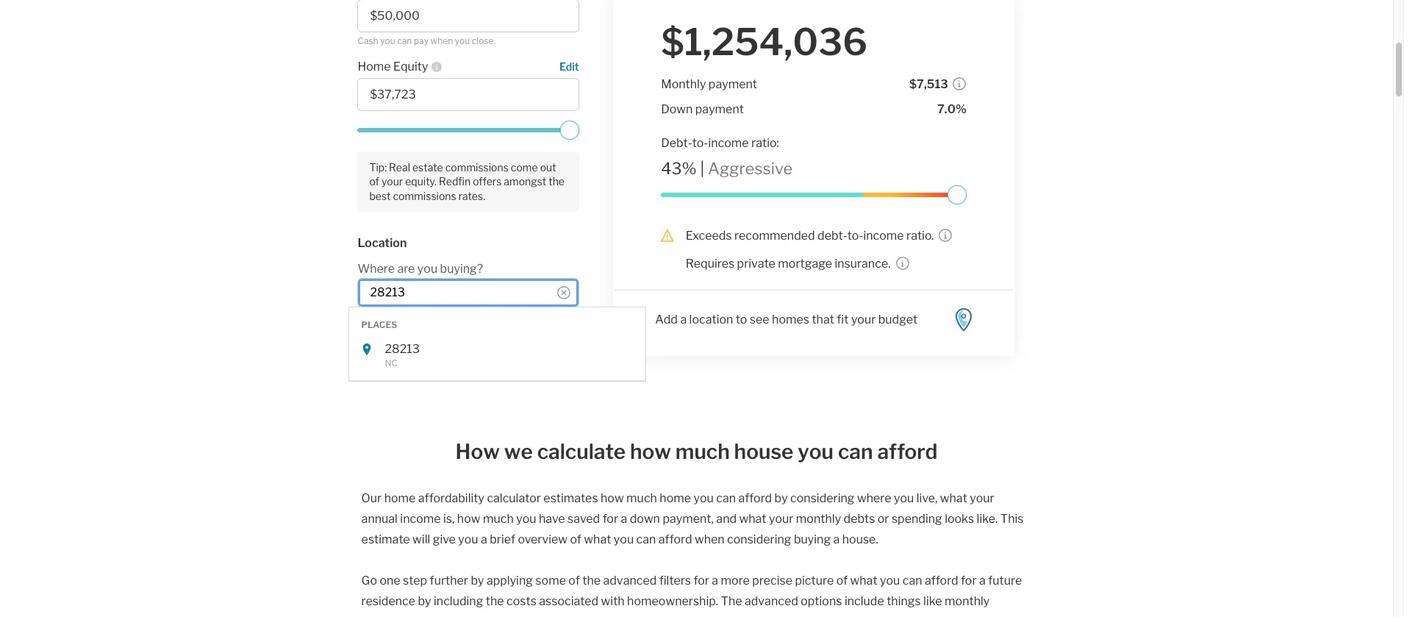 Task type: describe. For each thing, give the bounding box(es) containing it.
1 vertical spatial income
[[864, 229, 904, 243]]

you right give
[[458, 533, 479, 547]]

you left close.
[[455, 35, 470, 46]]

1 horizontal spatial by
[[471, 574, 484, 588]]

looks
[[945, 512, 975, 526]]

offers
[[473, 175, 502, 188]]

or
[[878, 512, 890, 526]]

how we calculate how much house you can afford
[[456, 439, 938, 464]]

filters
[[660, 574, 691, 588]]

down
[[661, 102, 693, 116]]

1 horizontal spatial calculate
[[537, 439, 626, 464]]

0 vertical spatial private
[[737, 257, 776, 271]]

homes
[[772, 313, 809, 327]]

0 vertical spatial afford
[[739, 492, 772, 506]]

estimate
[[362, 533, 410, 547]]

affordability
[[418, 492, 485, 506]]

are
[[398, 262, 415, 276]]

can down down
[[637, 533, 656, 547]]

estimates
[[544, 492, 598, 506]]

1 vertical spatial much
[[627, 492, 658, 506]]

0 horizontal spatial by
[[418, 595, 431, 608]]

like
[[924, 595, 943, 608]]

step
[[403, 574, 427, 588]]

house.
[[843, 533, 879, 547]]

a left house. at the bottom
[[834, 533, 840, 547]]

1 home from the left
[[384, 492, 416, 506]]

requires
[[686, 257, 735, 271]]

we
[[504, 439, 533, 464]]

1 horizontal spatial to-
[[848, 229, 864, 243]]

7.0%
[[938, 102, 967, 116]]

monthly payment
[[661, 77, 757, 91]]

the right type,
[[956, 615, 974, 617]]

buying
[[794, 533, 831, 547]]

interest
[[551, 615, 594, 617]]

1 horizontal spatial for
[[694, 574, 710, 588]]

what down saved
[[584, 533, 612, 547]]

0 vertical spatial much
[[676, 439, 730, 464]]

homeowners
[[362, 615, 434, 617]]

fit
[[837, 313, 849, 327]]

your up precise
[[769, 512, 794, 526]]

saved
[[568, 512, 600, 526]]

private inside go one step further by applying some of the advanced filters for a more precise picture of what you can afford for a future residence by including the costs associated with homeownership. the advanced options include things like monthly homeowners insurance, mortgage interest rate, private mortgage insurance (when applicable), loan type, and the proper
[[624, 615, 662, 617]]

you inside go one step further by applying some of the advanced filters for a more precise picture of what you can afford for a future residence by including the costs associated with homeownership. the advanced options include things like monthly homeowners insurance, mortgage interest rate, private mortgage insurance (when applicable), loan type, and the proper
[[880, 574, 901, 588]]

budget
[[878, 313, 918, 327]]

to calculate local taxes and costs.
[[358, 310, 496, 321]]

overview
[[518, 533, 568, 547]]

a left down
[[621, 512, 628, 526]]

28213 link
[[385, 342, 602, 357]]

when inside 'our home affordability calculator estimates how much home you can afford by considering where you live, what your annual income is, how much you have saved for a down payment, and what your monthly debts or spending looks like. this estimate will give you a brief overview of what you can afford when considering buying a house.'
[[695, 533, 725, 547]]

of inside the "tip: real estate commissions come out of your equity. redfin offers amongst the best commissions rates."
[[370, 175, 379, 188]]

to
[[736, 313, 747, 327]]

where are you buying?
[[358, 262, 483, 276]]

the down applying
[[486, 595, 504, 608]]

28213
[[385, 342, 420, 356]]

places
[[361, 319, 397, 330]]

ratio.
[[907, 229, 934, 243]]

monthly
[[661, 77, 706, 91]]

Cash text field
[[370, 8, 567, 22]]

your inside the "tip: real estate commissions come out of your equity. redfin offers amongst the best commissions rates."
[[382, 175, 403, 188]]

payment for monthly payment
[[709, 77, 757, 91]]

best
[[370, 189, 391, 202]]

loan
[[877, 615, 901, 617]]

can down how we calculate how much house you can afford
[[717, 492, 736, 506]]

will
[[413, 533, 431, 547]]

aggressive
[[708, 159, 793, 178]]

insurance,
[[436, 615, 492, 617]]

recommended
[[735, 229, 815, 243]]

residence
[[362, 595, 416, 608]]

0 vertical spatial income
[[708, 136, 749, 150]]

City, neighborhood, or zip search field
[[358, 278, 580, 307]]

what up more
[[740, 512, 767, 526]]

rate,
[[597, 615, 621, 617]]

see
[[750, 313, 769, 327]]

0 horizontal spatial mortgage
[[495, 615, 549, 617]]

the
[[721, 595, 743, 608]]

can left pay
[[397, 35, 412, 46]]

close.
[[472, 35, 496, 46]]

2 vertical spatial much
[[483, 512, 514, 526]]

come
[[511, 161, 538, 174]]

this
[[1001, 512, 1024, 526]]

of right picture
[[837, 574, 848, 588]]

1 horizontal spatial mortgage
[[665, 615, 719, 617]]

down payment
[[661, 102, 744, 116]]

advanced options button
[[358, 341, 459, 355]]

your up like.
[[970, 492, 995, 506]]

future
[[989, 574, 1023, 588]]

debts
[[844, 512, 876, 526]]

out
[[540, 161, 557, 174]]

costs
[[507, 595, 537, 608]]

payment for down payment
[[695, 102, 744, 116]]

of inside 'our home affordability calculator estimates how much home you can afford by considering where you live, what your annual income is, how much you have saved for a down payment, and what your monthly debts or spending looks like. this estimate will give you a brief overview of what you can afford when considering buying a house.'
[[570, 533, 582, 547]]

advanced
[[359, 341, 415, 355]]

go
[[362, 574, 377, 588]]

equity.
[[405, 175, 437, 188]]

add
[[655, 313, 678, 327]]

1 vertical spatial advanced
[[745, 595, 799, 608]]

tip: real estate commissions come out of your equity. redfin offers amongst the best commissions rates.
[[370, 161, 565, 202]]

clear input button
[[548, 286, 571, 304]]

how
[[456, 439, 500, 464]]

where
[[358, 262, 395, 276]]

like.
[[977, 512, 998, 526]]

give
[[433, 533, 456, 547]]

you down calculator on the left of page
[[516, 512, 537, 526]]

advanced options
[[359, 341, 459, 355]]

exceeds
[[686, 229, 732, 243]]

the up associated
[[583, 574, 601, 588]]

things
[[887, 595, 921, 608]]

add a location to see homes that fit your budget
[[655, 313, 918, 327]]

real
[[389, 161, 410, 174]]

spending
[[892, 512, 943, 526]]

house
[[735, 439, 794, 464]]

what up looks
[[941, 492, 968, 506]]

requires private mortgage
[[686, 257, 833, 271]]

$1,254,036
[[661, 20, 868, 64]]

2 home from the left
[[660, 492, 691, 506]]



Task type: vqa. For each thing, say whether or not it's contained in the screenshot.
Factor inside Fire Factor - Minimal Unlikely to be in a wildfire in next 30 years
no



Task type: locate. For each thing, give the bounding box(es) containing it.
0 vertical spatial by
[[775, 492, 788, 506]]

monthly inside 'our home affordability calculator estimates how much home you can afford by considering where you live, what your annual income is, how much you have saved for a down payment, and what your monthly debts or spending looks like. this estimate will give you a brief overview of what you can afford when considering buying a house.'
[[796, 512, 842, 526]]

rates.
[[459, 189, 486, 202]]

43% | aggressive
[[661, 159, 793, 178]]

income inside 'our home affordability calculator estimates how much home you can afford by considering where you live, what your annual income is, how much you have saved for a down payment, and what your monthly debts or spending looks like. this estimate will give you a brief overview of what you can afford when considering buying a house.'
[[400, 512, 441, 526]]

0 vertical spatial how
[[630, 439, 672, 464]]

2 horizontal spatial by
[[775, 492, 788, 506]]

$7,513
[[909, 77, 948, 91]]

1 vertical spatial options
[[801, 595, 843, 608]]

much
[[676, 439, 730, 464], [627, 492, 658, 506], [483, 512, 514, 526]]

0 vertical spatial and
[[454, 310, 469, 321]]

0 horizontal spatial advanced
[[604, 574, 657, 588]]

and right taxes
[[454, 310, 469, 321]]

1 vertical spatial monthly
[[945, 595, 990, 608]]

None range field
[[358, 121, 580, 140], [661, 186, 967, 205], [358, 121, 580, 140], [661, 186, 967, 205]]

a left 'brief'
[[481, 533, 487, 547]]

2 horizontal spatial afford
[[925, 574, 959, 588]]

advanced down precise
[[745, 595, 799, 608]]

  text field
[[370, 88, 567, 102]]

with
[[601, 595, 625, 608]]

1 vertical spatial calculate
[[537, 439, 626, 464]]

you down down
[[614, 533, 634, 547]]

costs.
[[471, 310, 496, 321]]

mortgage down the costs at the bottom left of page
[[495, 615, 549, 617]]

0 horizontal spatial when
[[431, 35, 453, 46]]

applying
[[487, 574, 533, 588]]

1 horizontal spatial much
[[627, 492, 658, 506]]

tip:
[[370, 161, 387, 174]]

0 vertical spatial calculate
[[370, 310, 407, 321]]

by up including
[[471, 574, 484, 588]]

cash
[[358, 35, 379, 46]]

home equity
[[358, 60, 428, 74]]

1 vertical spatial afford
[[659, 533, 693, 547]]

precise
[[753, 574, 793, 588]]

2 horizontal spatial and
[[933, 615, 953, 617]]

and right payment,
[[717, 512, 737, 526]]

monthly right like
[[945, 595, 990, 608]]

considering up precise
[[728, 533, 792, 547]]

how
[[630, 439, 672, 464], [601, 492, 624, 506], [457, 512, 481, 526]]

1 horizontal spatial how
[[601, 492, 624, 506]]

0 horizontal spatial and
[[454, 310, 469, 321]]

debt-
[[661, 136, 692, 150]]

monthly
[[796, 512, 842, 526], [945, 595, 990, 608]]

how right is,
[[457, 512, 481, 526]]

home
[[358, 60, 391, 74]]

mortgage down homeownership.
[[665, 615, 719, 617]]

to- up | at the top of the page
[[692, 136, 708, 150]]

2 horizontal spatial for
[[961, 574, 977, 588]]

0 horizontal spatial for
[[603, 512, 619, 526]]

payment up down payment
[[709, 77, 757, 91]]

0 horizontal spatial monthly
[[796, 512, 842, 526]]

payment down monthly payment
[[695, 102, 744, 116]]

0 vertical spatial payment
[[709, 77, 757, 91]]

income up will
[[400, 512, 441, 526]]

monthly inside go one step further by applying some of the advanced filters for a more precise picture of what you can afford for a future residence by including the costs associated with homeownership. the advanced options include things like monthly homeowners insurance, mortgage interest rate, private mortgage insurance (when applicable), loan type, and the proper
[[945, 595, 990, 608]]

you right are at the left top
[[418, 262, 438, 276]]

what inside go one step further by applying some of the advanced filters for a more precise picture of what you can afford for a future residence by including the costs associated with homeownership. the advanced options include things like monthly homeowners insurance, mortgage interest rate, private mortgage insurance (when applicable), loan type, and the proper
[[851, 574, 878, 588]]

2 horizontal spatial how
[[630, 439, 672, 464]]

by inside 'our home affordability calculator estimates how much home you can afford by considering where you live, what your annual income is, how much you have saved for a down payment, and what your monthly debts or spending looks like. this estimate will give you a brief overview of what you can afford when considering buying a house.'
[[775, 492, 788, 506]]

monthly up buying at the right bottom of the page
[[796, 512, 842, 526]]

2 vertical spatial by
[[418, 595, 431, 608]]

to- up insurance. at the top of page
[[848, 229, 864, 243]]

income
[[708, 136, 749, 150], [864, 229, 904, 243], [400, 512, 441, 526]]

home up payment,
[[660, 492, 691, 506]]

home
[[384, 492, 416, 506], [660, 492, 691, 506]]

cash you can pay when you close.
[[358, 35, 496, 46]]

mortgage
[[778, 257, 833, 271], [495, 615, 549, 617], [665, 615, 719, 617]]

your down real
[[382, 175, 403, 188]]

advanced up with
[[604, 574, 657, 588]]

you right cash
[[380, 35, 396, 46]]

of up associated
[[569, 574, 580, 588]]

for left future
[[961, 574, 977, 588]]

associated
[[539, 595, 599, 608]]

you can afford
[[798, 439, 938, 464]]

is,
[[444, 512, 455, 526]]

by down step
[[418, 595, 431, 608]]

2 horizontal spatial mortgage
[[778, 257, 833, 271]]

0 vertical spatial options
[[417, 341, 459, 355]]

amongst
[[504, 175, 547, 188]]

income up 43% | aggressive
[[708, 136, 749, 150]]

for
[[603, 512, 619, 526], [694, 574, 710, 588], [961, 574, 977, 588]]

and
[[454, 310, 469, 321], [717, 512, 737, 526], [933, 615, 953, 617]]

ratio:
[[751, 136, 779, 150]]

calculate right the 'to'
[[370, 310, 407, 321]]

0 horizontal spatial private
[[624, 615, 662, 617]]

0 vertical spatial monthly
[[796, 512, 842, 526]]

1 horizontal spatial options
[[801, 595, 843, 608]]

by
[[775, 492, 788, 506], [471, 574, 484, 588], [418, 595, 431, 608]]

location
[[689, 313, 733, 327]]

edit
[[560, 60, 579, 73]]

1 horizontal spatial advanced
[[745, 595, 799, 608]]

the down out
[[549, 175, 565, 188]]

(when
[[778, 615, 811, 617]]

search input image
[[558, 286, 571, 299]]

options inside go one step further by applying some of the advanced filters for a more precise picture of what you can afford for a future residence by including the costs associated with homeownership. the advanced options include things like monthly homeowners insurance, mortgage interest rate, private mortgage insurance (when applicable), loan type, and the proper
[[801, 595, 843, 608]]

1 vertical spatial considering
[[728, 533, 792, 547]]

can up things
[[903, 574, 923, 588]]

afford inside go one step further by applying some of the advanced filters for a more precise picture of what you can afford for a future residence by including the costs associated with homeownership. the advanced options include things like monthly homeowners insurance, mortgage interest rate, private mortgage insurance (when applicable), loan type, and the proper
[[925, 574, 959, 588]]

1 vertical spatial payment
[[695, 102, 744, 116]]

your
[[382, 175, 403, 188], [851, 313, 876, 327], [970, 492, 995, 506], [769, 512, 794, 526]]

0 vertical spatial commissions
[[446, 161, 509, 174]]

1 vertical spatial private
[[624, 615, 662, 617]]

1 horizontal spatial and
[[717, 512, 737, 526]]

0 horizontal spatial home
[[384, 492, 416, 506]]

much up 'brief'
[[483, 512, 514, 526]]

debt-
[[818, 229, 848, 243]]

insurance
[[722, 615, 775, 617]]

of down tip:
[[370, 175, 379, 188]]

28213 nc
[[385, 342, 420, 368]]

you left live,
[[894, 492, 915, 506]]

0 horizontal spatial calculate
[[370, 310, 407, 321]]

for right filters
[[694, 574, 710, 588]]

1 horizontal spatial afford
[[739, 492, 772, 506]]

live,
[[917, 492, 938, 506]]

2 vertical spatial afford
[[925, 574, 959, 588]]

by down house
[[775, 492, 788, 506]]

1 horizontal spatial income
[[708, 136, 749, 150]]

mortgage down exceeds recommended debt-to-income
[[778, 257, 833, 271]]

nc
[[385, 357, 398, 368]]

options down picture
[[801, 595, 843, 608]]

2 vertical spatial income
[[400, 512, 441, 526]]

1 vertical spatial how
[[601, 492, 624, 506]]

further
[[430, 574, 469, 588]]

annual
[[362, 512, 398, 526]]

0 vertical spatial when
[[431, 35, 453, 46]]

more
[[721, 574, 750, 588]]

a right add
[[680, 313, 687, 327]]

our
[[362, 492, 382, 506]]

private down 'recommended'
[[737, 257, 776, 271]]

how right estimates
[[601, 492, 624, 506]]

1 vertical spatial when
[[695, 533, 725, 547]]

0 vertical spatial to-
[[692, 136, 708, 150]]

1 horizontal spatial private
[[737, 257, 776, 271]]

0 horizontal spatial income
[[400, 512, 441, 526]]

private
[[737, 257, 776, 271], [624, 615, 662, 617]]

map push pin image
[[956, 308, 973, 332]]

commissions down 'equity.'
[[393, 189, 457, 202]]

have
[[539, 512, 565, 526]]

can inside go one step further by applying some of the advanced filters for a more precise picture of what you can afford for a future residence by including the costs associated with homeownership. the advanced options include things like monthly homeowners insurance, mortgage interest rate, private mortgage insurance (when applicable), loan type, and the proper
[[903, 574, 923, 588]]

calculate
[[370, 310, 407, 321], [537, 439, 626, 464]]

you
[[380, 35, 396, 46], [455, 35, 470, 46], [418, 262, 438, 276], [694, 492, 714, 506], [894, 492, 915, 506], [516, 512, 537, 526], [458, 533, 479, 547], [614, 533, 634, 547], [880, 574, 901, 588]]

|
[[700, 159, 704, 178]]

can
[[397, 35, 412, 46], [717, 492, 736, 506], [637, 533, 656, 547], [903, 574, 923, 588]]

when down payment,
[[695, 533, 725, 547]]

where
[[858, 492, 892, 506]]

1 vertical spatial by
[[471, 574, 484, 588]]

pay
[[414, 35, 429, 46]]

0 vertical spatial considering
[[791, 492, 855, 506]]

1 vertical spatial commissions
[[393, 189, 457, 202]]

homeownership.
[[628, 595, 719, 608]]

when right pay
[[431, 35, 453, 46]]

payment,
[[663, 512, 714, 526]]

the inside the "tip: real estate commissions come out of your equity. redfin offers amongst the best commissions rates."
[[549, 175, 565, 188]]

commissions up offers
[[446, 161, 509, 174]]

your right "fit"
[[851, 313, 876, 327]]

0 horizontal spatial afford
[[659, 533, 693, 547]]

2 horizontal spatial much
[[676, 439, 730, 464]]

for inside 'our home affordability calculator estimates how much home you can afford by considering where you live, what your annual income is, how much you have saved for a down payment, and what your monthly debts or spending looks like. this estimate will give you a brief overview of what you can afford when considering buying a house.'
[[603, 512, 619, 526]]

you up things
[[880, 574, 901, 588]]

one
[[380, 574, 401, 588]]

much up down
[[627, 492, 658, 506]]

1 horizontal spatial home
[[660, 492, 691, 506]]

0 vertical spatial advanced
[[604, 574, 657, 588]]

commissions
[[446, 161, 509, 174], [393, 189, 457, 202]]

including
[[434, 595, 483, 608]]

afford up like
[[925, 574, 959, 588]]

income up insurance. at the top of page
[[864, 229, 904, 243]]

for right saved
[[603, 512, 619, 526]]

2 vertical spatial how
[[457, 512, 481, 526]]

afford down house
[[739, 492, 772, 506]]

you up payment,
[[694, 492, 714, 506]]

a left more
[[712, 574, 719, 588]]

1 vertical spatial and
[[717, 512, 737, 526]]

0 horizontal spatial how
[[457, 512, 481, 526]]

43%
[[661, 159, 697, 178]]

go one step further by applying some of the advanced filters for a more precise picture of what you can afford for a future residence by including the costs associated with homeownership. the advanced options include things like monthly homeowners insurance, mortgage interest rate, private mortgage insurance (when applicable), loan type, and the proper
[[362, 574, 1024, 617]]

advanced
[[604, 574, 657, 588], [745, 595, 799, 608]]

home right our
[[384, 492, 416, 506]]

to
[[358, 310, 368, 321]]

0 horizontal spatial much
[[483, 512, 514, 526]]

0 horizontal spatial to-
[[692, 136, 708, 150]]

of down saved
[[570, 533, 582, 547]]

exceeds recommended debt-to-income
[[686, 229, 907, 243]]

insurance.
[[833, 257, 891, 271]]

location
[[358, 236, 407, 250]]

and inside 'our home affordability calculator estimates how much home you can afford by considering where you live, what your annual income is, how much you have saved for a down payment, and what your monthly debts or spending looks like. this estimate will give you a brief overview of what you can afford when considering buying a house.'
[[717, 512, 737, 526]]

afford down payment,
[[659, 533, 693, 547]]

considering up debts
[[791, 492, 855, 506]]

1 horizontal spatial monthly
[[945, 595, 990, 608]]

2 vertical spatial and
[[933, 615, 953, 617]]

options down taxes
[[417, 341, 459, 355]]

how up down
[[630, 439, 672, 464]]

a left future
[[980, 574, 986, 588]]

brief
[[490, 533, 516, 547]]

calculate up estimates
[[537, 439, 626, 464]]

much left house
[[676, 439, 730, 464]]

and down like
[[933, 615, 953, 617]]

estate
[[413, 161, 443, 174]]

1 vertical spatial to-
[[848, 229, 864, 243]]

what up the include
[[851, 574, 878, 588]]

and inside go one step further by applying some of the advanced filters for a more precise picture of what you can afford for a future residence by including the costs associated with homeownership. the advanced options include things like monthly homeowners insurance, mortgage interest rate, private mortgage insurance (when applicable), loan type, and the proper
[[933, 615, 953, 617]]

2 horizontal spatial income
[[864, 229, 904, 243]]

0 horizontal spatial options
[[417, 341, 459, 355]]

private down with
[[624, 615, 662, 617]]

equity
[[393, 60, 428, 74]]

down
[[630, 512, 661, 526]]

that
[[812, 313, 834, 327]]

some
[[536, 574, 566, 588]]

1 horizontal spatial when
[[695, 533, 725, 547]]



